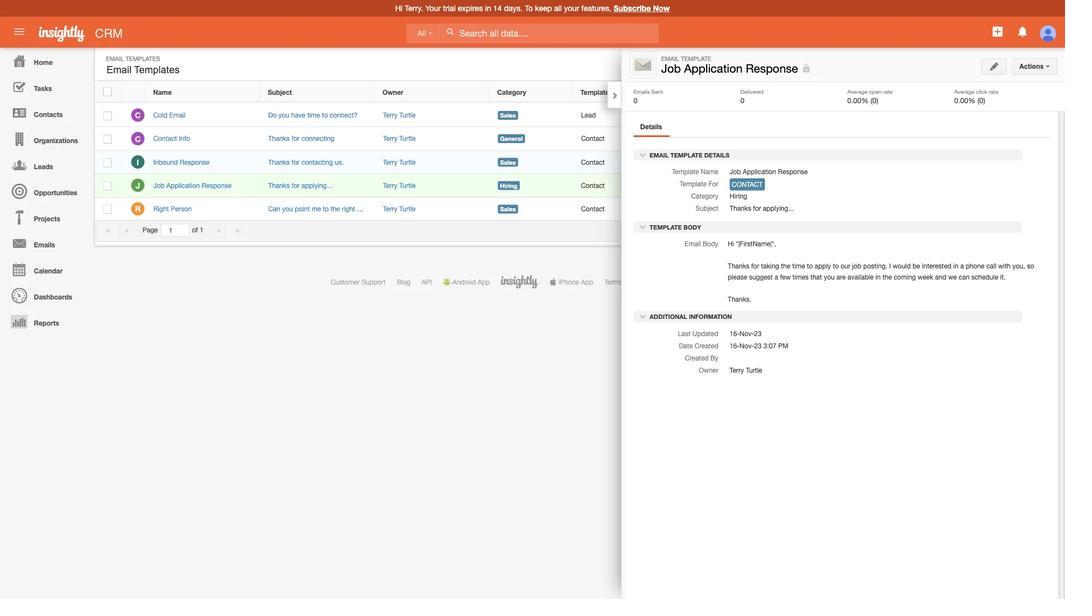 Task type: describe. For each thing, give the bounding box(es) containing it.
0 vertical spatial time
[[307, 111, 320, 119]]

1 horizontal spatial job
[[662, 62, 681, 75]]

0% cell for thanks for connecting
[[688, 127, 771, 151]]

0 inside emails sent 0
[[634, 96, 638, 105]]

r link
[[131, 202, 145, 216]]

Search all data.... text field
[[440, 23, 659, 43]]

app for android app
[[478, 278, 490, 286]]

cold email
[[153, 111, 186, 119]]

iphone app
[[559, 278, 594, 286]]

1 vertical spatial the
[[782, 262, 791, 270]]

projects link
[[3, 204, 89, 230]]

for
[[709, 180, 719, 188]]

keep
[[535, 4, 552, 13]]

iphone
[[559, 278, 580, 286]]

tasks
[[34, 84, 52, 92]]

2 5 from the left
[[864, 226, 868, 234]]

nov- for thanks for contacting us.
[[790, 158, 804, 166]]

person?
[[357, 205, 382, 213]]

leads
[[34, 163, 53, 170]]

last
[[678, 330, 691, 337]]

the inside r row
[[331, 205, 340, 213]]

times
[[793, 273, 809, 281]]

sent
[[652, 88, 663, 95]]

pm for do you have time to connect?
[[828, 111, 838, 119]]

contacting
[[302, 158, 333, 166]]

template down the email template details
[[672, 168, 699, 176]]

android app link
[[443, 278, 490, 286]]

2 vertical spatial in
[[876, 273, 881, 281]]

notifications image
[[1017, 25, 1030, 38]]

sales for r
[[500, 206, 516, 213]]

application inside j row
[[167, 182, 200, 189]]

16- for can you point me to the right person?
[[780, 205, 790, 213]]

terry turtle link for thanks for contacting us.
[[383, 158, 416, 166]]

items
[[870, 226, 886, 234]]

1 vertical spatial thanks for applying...
[[730, 205, 794, 212]]

time inside thanks for taking the time to apply to our job posting. i would be interested in a phone call with you, so please suggest a few times that you are available in the coming week and we can schedule it.
[[793, 262, 806, 270]]

subscribe
[[614, 4, 651, 13]]

1 horizontal spatial subject
[[696, 205, 719, 212]]

customer
[[331, 278, 360, 286]]

2 horizontal spatial job
[[730, 168, 741, 176]]

expires
[[458, 4, 483, 13]]

average for average click rate 0.00% (0)
[[955, 88, 975, 95]]

please
[[728, 273, 748, 281]]

hi for hi *|firstname|*,
[[728, 240, 735, 248]]

do you have time to connect? link
[[268, 111, 358, 119]]

service
[[632, 278, 654, 286]]

features,
[[582, 4, 612, 13]]

2 horizontal spatial the
[[883, 273, 893, 281]]

terry for thanks for connecting
[[383, 135, 398, 142]]

0% for thanks for contacting us.
[[699, 159, 708, 166]]

contact cell for i
[[573, 151, 688, 174]]

android app
[[453, 278, 490, 286]]

c for contact info
[[135, 134, 141, 143]]

1 vertical spatial application
[[743, 168, 777, 176]]

(0) for average open rate 0.00% (0)
[[871, 96, 879, 105]]

c link for cold email
[[131, 109, 145, 122]]

23 for thanks for connecting
[[804, 135, 812, 142]]

turtle for thanks for connecting
[[400, 135, 416, 142]]

thanks for c
[[268, 135, 290, 142]]

general cell
[[490, 127, 573, 151]]

organizations link
[[3, 126, 89, 152]]

blog
[[397, 278, 411, 286]]

sales for c
[[500, 112, 516, 119]]

all link
[[407, 24, 440, 44]]

template name
[[672, 168, 719, 176]]

for for i
[[292, 158, 300, 166]]

0% for do you have time to connect?
[[699, 112, 708, 119]]

j
[[136, 181, 140, 190]]

bin
[[945, 87, 956, 95]]

16-nov-23 3:07 pm for thanks for contacting us.
[[780, 158, 838, 166]]

sales for i
[[500, 159, 516, 166]]

with
[[999, 262, 1011, 270]]

for down contact
[[754, 205, 762, 212]]

right person link
[[153, 205, 197, 213]]

body for email body
[[703, 240, 719, 248]]

1 5 from the left
[[851, 226, 855, 234]]

16-nov-23 3:07 pm inside r row
[[780, 205, 838, 213]]

0 vertical spatial created
[[695, 342, 719, 350]]

you inside thanks for taking the time to apply to our job posting. i would be interested in a phone call with you, so please suggest a few times that you are available in the coming week and we can schedule it.
[[824, 273, 835, 281]]

g
[[905, 134, 910, 141]]

terry turtle for thanks for applying...
[[383, 182, 416, 189]]

type
[[612, 88, 626, 96]]

suggest
[[750, 273, 773, 281]]

sales link
[[912, 147, 937, 156]]

hi for hi terry. your trial expires in 14 days. to keep all your features, subscribe now
[[396, 4, 403, 13]]

for for c
[[292, 135, 300, 142]]

category inside row
[[498, 88, 527, 96]]

would
[[893, 262, 911, 270]]

*|firstname|*,
[[736, 240, 777, 248]]

record permissions image
[[802, 62, 812, 75]]

home
[[34, 58, 53, 66]]

email body
[[685, 240, 719, 248]]

white image
[[446, 28, 454, 36]]

1 vertical spatial job application response
[[730, 168, 808, 176]]

email template details
[[648, 152, 730, 159]]

date
[[679, 342, 693, 350]]

16-nov-23 3:07 pm cell for thanks for contacting us.
[[771, 151, 868, 174]]

16- for do you have time to connect?
[[780, 111, 790, 119]]

hi *|firstname|*,
[[728, 240, 777, 248]]

by
[[711, 354, 719, 362]]

23 for do you have time to connect?
[[804, 111, 812, 119]]

c for cold email
[[135, 111, 141, 120]]

interested
[[923, 262, 952, 270]]

leads link
[[3, 152, 89, 178]]

1 vertical spatial a
[[775, 273, 779, 281]]

subscribe now link
[[614, 4, 670, 13]]

average click rate 0.00% (0)
[[955, 88, 999, 105]]

phone
[[966, 262, 985, 270]]

16- for thanks for connecting
[[780, 135, 790, 142]]

nov- for do you have time to connect?
[[790, 111, 804, 119]]

emails link
[[3, 230, 89, 256]]

pm inside r row
[[828, 205, 838, 213]]

processing
[[734, 278, 767, 286]]

to up 'that'
[[808, 262, 813, 270]]

coming
[[894, 273, 916, 281]]

show sidebar image
[[922, 60, 930, 68]]

contact cell for j
[[573, 174, 688, 198]]

api link
[[422, 278, 432, 286]]

recycle bin
[[914, 87, 956, 95]]

r row
[[95, 198, 896, 221]]

customer support
[[331, 278, 386, 286]]

template inside row
[[581, 88, 610, 96]]

2 horizontal spatial in
[[954, 262, 959, 270]]

few
[[781, 273, 791, 281]]

thanks for connecting
[[268, 135, 335, 142]]

contact cell for c
[[573, 127, 688, 151]]

do you have time to connect?
[[268, 111, 358, 119]]

1 horizontal spatial name
[[701, 168, 719, 176]]

person
[[171, 205, 192, 213]]

4 16-nov-23 3:07 pm cell from the top
[[771, 198, 868, 221]]

1 vertical spatial category
[[692, 192, 719, 200]]

hiring inside 'cell'
[[500, 182, 518, 189]]

rate for average click rate 0.00% (0)
[[990, 88, 999, 95]]

r
[[135, 204, 141, 214]]

chevron down image
[[639, 313, 647, 321]]

0 horizontal spatial subject
[[268, 88, 292, 96]]

turtle for thanks for contacting us.
[[400, 158, 416, 166]]

to
[[525, 4, 533, 13]]

terry inside r row
[[383, 205, 398, 213]]

pm for thanks for connecting
[[828, 135, 838, 142]]

data
[[718, 278, 732, 286]]

information
[[689, 313, 732, 321]]

0 horizontal spatial of
[[192, 226, 198, 234]]

can
[[268, 205, 280, 213]]

can you point me to the right person? link
[[268, 205, 382, 213]]

j link
[[131, 179, 145, 192]]

nov- for can you point me to the right person?
[[790, 205, 804, 213]]

1 c row from the top
[[95, 104, 896, 127]]

body for template body
[[684, 224, 702, 231]]

0% cell for thanks for applying...
[[688, 174, 771, 198]]

16-nov-23
[[730, 330, 762, 337]]

can
[[959, 273, 970, 281]]

opportunities
[[34, 189, 77, 197]]

navigation containing home
[[0, 48, 89, 335]]

data processing addendum
[[718, 278, 802, 286]]

thanks for j
[[268, 182, 290, 189]]

template down the template name at the top right of page
[[680, 180, 707, 188]]

1 horizontal spatial hiring
[[730, 192, 748, 200]]

1 vertical spatial applying...
[[763, 205, 794, 212]]

3:07 for thanks for connecting
[[813, 135, 826, 142]]

c link for contact info
[[131, 132, 145, 145]]

our
[[841, 262, 851, 270]]

your
[[426, 4, 441, 13]]

projects
[[34, 215, 60, 223]]

i inside thanks for taking the time to apply to our job posting. i would be interested in a phone call with you, so please suggest a few times that you are available in the coming week and we can schedule it.
[[890, 262, 892, 270]]

right person
[[153, 205, 192, 213]]

email inside "link"
[[971, 60, 989, 67]]

j row
[[95, 174, 896, 198]]

16-nov-23 3:07 pm for do you have time to connect?
[[780, 111, 838, 119]]

terry for thanks for contacting us.
[[383, 158, 398, 166]]

actions
[[1020, 63, 1046, 70]]

template inside new email template "link"
[[990, 60, 1019, 67]]

terry for thanks for applying...
[[383, 182, 398, 189]]

us.
[[335, 158, 344, 166]]

16-nov-23 3:07 pm cell for thanks for connecting
[[771, 127, 868, 151]]

0% cell for do you have time to connect?
[[688, 104, 771, 127]]

data processing addendum link
[[718, 278, 802, 286]]

response inside j row
[[202, 182, 232, 189]]

hiring cell
[[490, 174, 573, 198]]

opportunities link
[[3, 178, 89, 204]]

email template image
[[632, 54, 654, 76]]

emails for emails sent 0
[[634, 88, 650, 95]]

1 field
[[161, 224, 189, 236]]

email templates button
[[104, 62, 182, 78]]

row containing name
[[95, 82, 895, 102]]

all
[[555, 4, 562, 13]]

0% inside r row
[[699, 206, 708, 213]]



Task type: vqa. For each thing, say whether or not it's contained in the screenshot.


Task type: locate. For each thing, give the bounding box(es) containing it.
3 contact cell from the top
[[573, 174, 688, 198]]

navigation
[[0, 48, 89, 335]]

1 chevron down image from the top
[[639, 151, 647, 159]]

1 vertical spatial subject
[[696, 205, 719, 212]]

2 contact cell from the top
[[573, 151, 688, 174]]

1 horizontal spatial emails
[[634, 88, 650, 95]]

created by
[[685, 354, 719, 362]]

0 vertical spatial subject
[[268, 88, 292, 96]]

rate right "open"
[[884, 88, 893, 95]]

0.00% inside average click rate 0.00% (0)
[[955, 96, 976, 105]]

template left chevron right image
[[581, 88, 610, 96]]

1 0% from the top
[[699, 112, 708, 119]]

23 for can you point me to the right person?
[[804, 205, 812, 213]]

2 c row from the top
[[95, 127, 896, 151]]

terry turtle link for thanks for applying...
[[383, 182, 416, 189]]

1 vertical spatial c
[[135, 134, 141, 143]]

rate inside average click rate 0.00% (0)
[[990, 88, 999, 95]]

16-nov-23 3:07 pm cell
[[771, 104, 868, 127], [771, 127, 868, 151], [771, 151, 868, 174], [771, 198, 868, 221]]

taking
[[762, 262, 780, 270]]

thanks for applying... link
[[268, 182, 333, 189]]

for inside j row
[[292, 182, 300, 189]]

additional information
[[648, 313, 732, 321]]

5 left items
[[864, 226, 868, 234]]

1 c from the top
[[135, 111, 141, 120]]

nov- inside i row
[[790, 158, 804, 166]]

job inside j row
[[153, 182, 165, 189]]

click
[[977, 88, 988, 95]]

have
[[291, 111, 306, 119]]

0 horizontal spatial a
[[775, 273, 779, 281]]

c link left cold
[[131, 109, 145, 122]]

0 vertical spatial category
[[498, 88, 527, 96]]

0 horizontal spatial 0
[[634, 96, 638, 105]]

emails inside navigation
[[34, 241, 55, 249]]

1 horizontal spatial thanks for applying...
[[730, 205, 794, 212]]

5 0% cell from the top
[[688, 198, 771, 221]]

0.00% inside the average open rate 0.00% (0)
[[848, 96, 869, 105]]

subject down for
[[696, 205, 719, 212]]

thanks inside j row
[[268, 182, 290, 189]]

general
[[919, 134, 942, 141], [500, 135, 523, 142]]

emails left "sent"
[[634, 88, 650, 95]]

sales cell for r
[[490, 198, 573, 221]]

1 horizontal spatial (0)
[[978, 96, 986, 105]]

sales cell
[[490, 104, 573, 127], [490, 151, 573, 174], [490, 198, 573, 221]]

you for can
[[282, 205, 293, 213]]

2 16-nov-23 3:07 pm cell from the top
[[771, 127, 868, 151]]

16- inside r row
[[780, 205, 790, 213]]

1 horizontal spatial 5
[[864, 226, 868, 234]]

1 right the 1 field
[[200, 226, 204, 234]]

you inside r row
[[282, 205, 293, 213]]

turtle inside r row
[[400, 205, 416, 213]]

4 terry turtle link from the top
[[383, 182, 416, 189]]

(0) inside the average open rate 0.00% (0)
[[871, 96, 879, 105]]

1 vertical spatial emails
[[34, 241, 55, 249]]

new email template link
[[948, 56, 1026, 72]]

thanks
[[268, 135, 290, 142], [268, 158, 290, 166], [268, 182, 290, 189], [730, 205, 752, 212], [728, 262, 750, 270]]

last updated
[[678, 330, 719, 337]]

c left cold
[[135, 111, 141, 120]]

the up few
[[782, 262, 791, 270]]

sales cell for c
[[490, 104, 573, 127]]

rate inside the average open rate 0.00% (0)
[[884, 88, 893, 95]]

tasks link
[[3, 74, 89, 100]]

2 0% from the top
[[699, 135, 708, 142]]

0 vertical spatial chevron down image
[[639, 151, 647, 159]]

1 horizontal spatial owner
[[699, 366, 719, 374]]

pm for thanks for contacting us.
[[828, 158, 838, 166]]

subject up do on the top left of the page
[[268, 88, 292, 96]]

turtle inside j row
[[400, 182, 416, 189]]

application up delivered
[[685, 62, 743, 75]]

23 inside i row
[[804, 158, 812, 166]]

1 left "-"
[[841, 226, 845, 234]]

row
[[95, 82, 895, 102]]

emails up 'calendar' link
[[34, 241, 55, 249]]

created down "updated"
[[695, 342, 719, 350]]

template left actions
[[990, 60, 1019, 67]]

0 vertical spatial job application response
[[662, 62, 799, 75]]

2 vertical spatial job application response
[[153, 182, 232, 189]]

time right have
[[307, 111, 320, 119]]

0 right chevron right image
[[634, 96, 638, 105]]

0 vertical spatial templates
[[126, 55, 160, 62]]

contact inside r row
[[581, 205, 605, 213]]

2 vertical spatial you
[[824, 273, 835, 281]]

you right 'can'
[[282, 205, 293, 213]]

0 vertical spatial hi
[[396, 4, 403, 13]]

terry inside i row
[[383, 158, 398, 166]]

template right email template image
[[681, 55, 712, 62]]

2 vertical spatial application
[[167, 182, 200, 189]]

customer support link
[[331, 278, 386, 286]]

(0) inside average click rate 0.00% (0)
[[978, 96, 986, 105]]

0 vertical spatial c link
[[131, 109, 145, 122]]

0.00% for average click rate 0.00% (0)
[[955, 96, 976, 105]]

cold
[[153, 111, 168, 119]]

in left 14
[[485, 4, 491, 13]]

details inside "link"
[[641, 123, 663, 130]]

3 16-nov-23 3:07 pm cell from the top
[[771, 151, 868, 174]]

2 0 from the left
[[741, 96, 745, 105]]

template body
[[648, 224, 702, 231]]

0 horizontal spatial job
[[153, 182, 165, 189]]

terms
[[605, 278, 623, 286]]

refresh list image
[[777, 60, 787, 67]]

0 vertical spatial i
[[137, 158, 139, 167]]

0 vertical spatial hiring
[[500, 182, 518, 189]]

None checkbox
[[103, 112, 112, 120], [103, 158, 112, 167], [103, 205, 112, 214], [103, 112, 112, 120], [103, 158, 112, 167], [103, 205, 112, 214]]

contact inside j row
[[581, 182, 605, 189]]

average open rate 0.00% (0)
[[848, 88, 893, 105]]

0 horizontal spatial applying...
[[302, 182, 333, 189]]

0 vertical spatial body
[[684, 224, 702, 231]]

chevron down image for email template details
[[639, 151, 647, 159]]

1 vertical spatial body
[[703, 240, 719, 248]]

template type
[[581, 88, 626, 96]]

thanks up please
[[728, 262, 750, 270]]

1 horizontal spatial details
[[705, 152, 730, 159]]

(0) for average click rate 0.00% (0)
[[978, 96, 986, 105]]

2 average from the left
[[955, 88, 975, 95]]

row group
[[95, 104, 896, 221]]

applying... inside j row
[[302, 182, 333, 189]]

in down posting.
[[876, 273, 881, 281]]

general inside "general" "cell"
[[500, 135, 523, 142]]

to inside r row
[[323, 205, 329, 213]]

sales inside i row
[[500, 159, 516, 166]]

2 c link from the top
[[131, 132, 145, 145]]

16- for thanks for contacting us.
[[780, 158, 790, 166]]

details link
[[634, 120, 669, 135]]

3 0% from the top
[[699, 159, 708, 166]]

contact for j
[[581, 182, 605, 189]]

1 vertical spatial c link
[[131, 132, 145, 145]]

actions button
[[1013, 58, 1058, 75]]

0 vertical spatial thanks for applying...
[[268, 182, 333, 189]]

4 0% from the top
[[699, 182, 708, 189]]

average inside average click rate 0.00% (0)
[[955, 88, 975, 95]]

terry turtle inside j row
[[383, 182, 416, 189]]

2 horizontal spatial of
[[857, 226, 862, 234]]

terry turtle for thanks for connecting
[[383, 135, 416, 142]]

turtle
[[400, 111, 416, 119], [400, 135, 416, 142], [400, 158, 416, 166], [400, 182, 416, 189], [400, 205, 416, 213], [746, 366, 763, 374]]

home link
[[3, 48, 89, 74]]

23 for thanks for contacting us.
[[804, 158, 812, 166]]

days.
[[504, 4, 523, 13]]

1 horizontal spatial time
[[793, 262, 806, 270]]

1 horizontal spatial the
[[782, 262, 791, 270]]

3:07 inside r row
[[813, 205, 826, 213]]

thanks down contact
[[730, 205, 752, 212]]

hi terry. your trial expires in 14 days. to keep all your features, subscribe now
[[396, 4, 670, 13]]

3 terry turtle link from the top
[[383, 158, 416, 166]]

apply
[[815, 262, 832, 270]]

job up contact
[[730, 168, 741, 176]]

1 - 5 of 5 items
[[841, 226, 886, 234]]

2 0.00% from the left
[[955, 96, 976, 105]]

1 terry turtle link from the top
[[383, 111, 416, 119]]

for
[[292, 135, 300, 142], [292, 158, 300, 166], [292, 182, 300, 189], [754, 205, 762, 212], [752, 262, 760, 270]]

1 rate from the left
[[884, 88, 893, 95]]

0 vertical spatial applying...
[[302, 182, 333, 189]]

0% cell down for
[[688, 198, 771, 221]]

general inside general link
[[919, 134, 942, 141]]

0 horizontal spatial app
[[478, 278, 490, 286]]

1 0% cell from the top
[[688, 104, 771, 127]]

nov- for thanks for connecting
[[790, 135, 804, 142]]

0 horizontal spatial rate
[[884, 88, 893, 95]]

additional
[[650, 313, 688, 321]]

2 1 from the left
[[841, 226, 845, 234]]

-
[[847, 226, 849, 234]]

you for do
[[279, 111, 290, 119]]

1 vertical spatial in
[[954, 262, 959, 270]]

0 horizontal spatial category
[[498, 88, 527, 96]]

emails for emails
[[34, 241, 55, 249]]

application up contact
[[743, 168, 777, 176]]

inbound response link
[[153, 158, 215, 166]]

thanks up thanks for applying... link
[[268, 158, 290, 166]]

16- inside i row
[[780, 158, 790, 166]]

job right j link
[[153, 182, 165, 189]]

to left our
[[833, 262, 839, 270]]

1 app from the left
[[478, 278, 490, 286]]

0% inside j row
[[699, 182, 708, 189]]

app right android
[[478, 278, 490, 286]]

0 vertical spatial the
[[331, 205, 340, 213]]

rate right click
[[990, 88, 999, 95]]

for for j
[[292, 182, 300, 189]]

average left click
[[955, 88, 975, 95]]

0 vertical spatial owner
[[383, 88, 404, 96]]

23
[[804, 111, 812, 119], [804, 135, 812, 142], [804, 158, 812, 166], [804, 205, 812, 213], [755, 330, 762, 337], [755, 342, 762, 350]]

nov- inside r row
[[790, 205, 804, 213]]

1 sales cell from the top
[[490, 104, 573, 127]]

0% for thanks for connecting
[[699, 135, 708, 142]]

3 0% cell from the top
[[688, 151, 771, 174]]

1 16-nov-23 3:07 pm cell from the top
[[771, 104, 868, 127]]

chevron down image left template body in the right top of the page
[[639, 223, 647, 231]]

16-nov-23 3:07 pm inside i row
[[780, 158, 838, 166]]

c link up i link
[[131, 132, 145, 145]]

0 down delivered
[[741, 96, 745, 105]]

inbound
[[153, 158, 178, 166]]

1 contact cell from the top
[[573, 127, 688, 151]]

1 horizontal spatial 0
[[741, 96, 745, 105]]

1 1 from the left
[[200, 226, 204, 234]]

0% for thanks for applying...
[[699, 182, 708, 189]]

3:07 for thanks for contacting us.
[[813, 158, 826, 166]]

created
[[695, 342, 719, 350], [685, 354, 709, 362]]

in up we at the right
[[954, 262, 959, 270]]

details up the template name at the top right of page
[[705, 152, 730, 159]]

blog link
[[397, 278, 411, 286]]

2 app from the left
[[581, 278, 594, 286]]

0 vertical spatial c
[[135, 111, 141, 120]]

0 vertical spatial details
[[641, 123, 663, 130]]

2 sales cell from the top
[[490, 151, 573, 174]]

0 vertical spatial you
[[279, 111, 290, 119]]

0 inside "delivered 0"
[[741, 96, 745, 105]]

16-nov-23 3:07 pm for thanks for connecting
[[780, 135, 838, 142]]

your
[[564, 4, 580, 13]]

contact cell for r
[[573, 198, 688, 221]]

1 vertical spatial name
[[701, 168, 719, 176]]

0 horizontal spatial the
[[331, 205, 340, 213]]

chevron right image
[[611, 92, 619, 99]]

c up i link
[[135, 134, 141, 143]]

sales inside sales link
[[919, 148, 935, 155]]

hi left terry.
[[396, 4, 403, 13]]

0% cell down delivered
[[688, 104, 771, 127]]

0% inside i row
[[699, 159, 708, 166]]

16-nov-23 3:07 pm cell for do you have time to connect?
[[771, 104, 868, 127]]

2 vertical spatial sales cell
[[490, 198, 573, 221]]

turtle for do you have time to connect?
[[400, 111, 416, 119]]

applying... up *|firstname|*,
[[763, 205, 794, 212]]

0 vertical spatial sales cell
[[490, 104, 573, 127]]

contact inside i row
[[581, 158, 605, 166]]

5
[[851, 226, 855, 234], [864, 226, 868, 234]]

terry inside j row
[[383, 182, 398, 189]]

1 vertical spatial templates
[[134, 64, 180, 75]]

category down template for
[[692, 192, 719, 200]]

sales up j row
[[500, 159, 516, 166]]

average
[[848, 88, 868, 95], [955, 88, 975, 95]]

all
[[418, 29, 426, 38]]

template up the template name at the top right of page
[[671, 152, 703, 159]]

nov-
[[790, 111, 804, 119], [790, 135, 804, 142], [790, 158, 804, 166], [790, 205, 804, 213], [740, 330, 755, 337], [740, 342, 755, 350]]

body up data
[[703, 240, 719, 248]]

0 horizontal spatial i
[[137, 158, 139, 167]]

contact for c
[[581, 135, 605, 142]]

dashboards
[[34, 293, 72, 301]]

contact
[[153, 135, 177, 142], [581, 135, 605, 142], [581, 158, 605, 166], [581, 182, 605, 189], [581, 205, 605, 213]]

app right iphone in the top of the page
[[581, 278, 594, 286]]

general for "general" "cell"
[[500, 135, 523, 142]]

terry for do you have time to connect?
[[383, 111, 398, 119]]

name up cold
[[153, 88, 172, 96]]

a left few
[[775, 273, 779, 281]]

time up times
[[793, 262, 806, 270]]

cold email link
[[153, 111, 191, 119]]

general link
[[912, 133, 944, 142]]

None checkbox
[[103, 87, 112, 96], [103, 135, 112, 144], [103, 182, 112, 191], [103, 87, 112, 96], [103, 135, 112, 144], [103, 182, 112, 191]]

2 rate from the left
[[990, 88, 999, 95]]

job application response inside j row
[[153, 182, 232, 189]]

category up "general" "cell"
[[498, 88, 527, 96]]

2 terry turtle link from the top
[[383, 135, 416, 142]]

1 horizontal spatial category
[[692, 192, 719, 200]]

thanks for applying... down contact
[[730, 205, 794, 212]]

sales up "general" "cell"
[[500, 112, 516, 119]]

1 vertical spatial created
[[685, 354, 709, 362]]

me
[[312, 205, 321, 213]]

1 horizontal spatial i
[[890, 262, 892, 270]]

right
[[342, 205, 355, 213]]

chevron down image
[[639, 151, 647, 159], [639, 223, 647, 231]]

chevron down image down details "link"
[[639, 151, 647, 159]]

applying... down contacting
[[302, 182, 333, 189]]

emails inside emails sent 0
[[634, 88, 650, 95]]

job application response down inbound response link
[[153, 182, 232, 189]]

hi left *|firstname|*,
[[728, 240, 735, 248]]

thanks up 'can'
[[268, 182, 290, 189]]

emails sent 0
[[634, 88, 663, 105]]

(0) down "open"
[[871, 96, 879, 105]]

pm inside i row
[[828, 158, 838, 166]]

0 horizontal spatial in
[[485, 4, 491, 13]]

of 1
[[192, 226, 204, 234]]

terry turtle inside i row
[[383, 158, 416, 166]]

0% cell for thanks for contacting us.
[[688, 151, 771, 174]]

i up j link
[[137, 158, 139, 167]]

1 0.00% from the left
[[848, 96, 869, 105]]

sales down j row
[[500, 206, 516, 213]]

0 horizontal spatial details
[[641, 123, 663, 130]]

5 right "-"
[[851, 226, 855, 234]]

of right "-"
[[857, 226, 862, 234]]

c row up j row
[[95, 127, 896, 151]]

1 vertical spatial hiring
[[730, 192, 748, 200]]

0 horizontal spatial name
[[153, 88, 172, 96]]

and
[[936, 273, 947, 281]]

average for average open rate 0.00% (0)
[[848, 88, 868, 95]]

1 average from the left
[[848, 88, 868, 95]]

4 contact cell from the top
[[573, 198, 688, 221]]

1 horizontal spatial hi
[[728, 240, 735, 248]]

for inside i row
[[292, 158, 300, 166]]

thanks inside i row
[[268, 158, 290, 166]]

0 horizontal spatial general
[[500, 135, 523, 142]]

a
[[961, 262, 965, 270], [775, 273, 779, 281]]

trial
[[443, 4, 456, 13]]

23 inside r row
[[804, 205, 812, 213]]

1 horizontal spatial body
[[703, 240, 719, 248]]

for left contacting
[[292, 158, 300, 166]]

new email template
[[955, 60, 1019, 67]]

point
[[295, 205, 310, 213]]

contact for i
[[581, 158, 605, 166]]

for up suggest
[[752, 262, 760, 270]]

Search this list... text field
[[639, 56, 764, 72]]

2 0% cell from the top
[[688, 127, 771, 151]]

details down emails sent 0
[[641, 123, 663, 130]]

3 sales cell from the top
[[490, 198, 573, 221]]

2 chevron down image from the top
[[639, 223, 647, 231]]

2 c from the top
[[135, 134, 141, 143]]

terry turtle for thanks for contacting us.
[[383, 158, 416, 166]]

0 horizontal spatial 0.00%
[[848, 96, 869, 105]]

contact for r
[[581, 205, 605, 213]]

thanks for applying... inside j row
[[268, 182, 333, 189]]

you left are
[[824, 273, 835, 281]]

1 vertical spatial hi
[[728, 240, 735, 248]]

14
[[494, 4, 502, 13]]

addendum
[[769, 278, 802, 286]]

(0) down click
[[978, 96, 986, 105]]

for left connecting
[[292, 135, 300, 142]]

you right do on the top left of the page
[[279, 111, 290, 119]]

0% cell
[[688, 104, 771, 127], [688, 127, 771, 151], [688, 151, 771, 174], [688, 174, 771, 198], [688, 198, 771, 221]]

right
[[153, 205, 169, 213]]

you
[[279, 111, 290, 119], [282, 205, 293, 213], [824, 273, 835, 281]]

terms of service
[[605, 278, 654, 286]]

general up i row
[[500, 135, 523, 142]]

i row
[[95, 151, 896, 174]]

owner inside row
[[383, 88, 404, 96]]

recycle
[[914, 87, 943, 95]]

of right the 1 field
[[192, 226, 198, 234]]

0.00% for average open rate 0.00% (0)
[[848, 96, 869, 105]]

0 vertical spatial emails
[[634, 88, 650, 95]]

0 horizontal spatial (0)
[[871, 96, 879, 105]]

you,
[[1013, 262, 1026, 270]]

thanks down do on the top left of the page
[[268, 135, 290, 142]]

turtle for thanks for applying...
[[400, 182, 416, 189]]

terry turtle for do you have time to connect?
[[383, 111, 416, 119]]

5 0% from the top
[[699, 206, 708, 213]]

the left right
[[331, 205, 340, 213]]

lead cell
[[573, 104, 688, 127]]

1 vertical spatial details
[[705, 152, 730, 159]]

rate for average open rate 0.00% (0)
[[884, 88, 893, 95]]

turtle inside i row
[[400, 158, 416, 166]]

c row up i row
[[95, 104, 896, 127]]

1 vertical spatial i
[[890, 262, 892, 270]]

general for general link
[[919, 134, 942, 141]]

template for
[[680, 180, 719, 188]]

2 vertical spatial job
[[153, 182, 165, 189]]

average left "open"
[[848, 88, 868, 95]]

the down posting.
[[883, 273, 893, 281]]

0 horizontal spatial time
[[307, 111, 320, 119]]

chevron down image for template body
[[639, 223, 647, 231]]

thanks inside thanks for taking the time to apply to our job posting. i would be interested in a phone call with you, so please suggest a few times that you are available in the coming week and we can schedule it.
[[728, 262, 750, 270]]

0 horizontal spatial hiring
[[500, 182, 518, 189]]

of
[[192, 226, 198, 234], [857, 226, 862, 234], [624, 278, 630, 286]]

app for iphone app
[[581, 278, 594, 286]]

5 terry turtle link from the top
[[383, 205, 416, 213]]

1 horizontal spatial applying...
[[763, 205, 794, 212]]

android
[[453, 278, 476, 286]]

general up sales link
[[919, 134, 942, 141]]

3:07 for do you have time to connect?
[[813, 111, 826, 119]]

1 (0) from the left
[[871, 96, 879, 105]]

3:07 inside i row
[[813, 158, 826, 166]]

average inside the average open rate 0.00% (0)
[[848, 88, 868, 95]]

c row
[[95, 104, 896, 127], [95, 127, 896, 151]]

1 horizontal spatial of
[[624, 278, 630, 286]]

0% cell up for
[[688, 151, 771, 174]]

of right the terms
[[624, 278, 630, 286]]

support
[[362, 278, 386, 286]]

crm
[[95, 26, 123, 40]]

cell
[[95, 151, 123, 174], [95, 174, 123, 198], [771, 174, 868, 198], [868, 174, 896, 198], [868, 198, 896, 221]]

1 vertical spatial chevron down image
[[639, 223, 647, 231]]

4 0% cell from the top
[[688, 174, 771, 198]]

contacts link
[[3, 100, 89, 126]]

0 vertical spatial name
[[153, 88, 172, 96]]

for inside thanks for taking the time to apply to our job posting. i would be interested in a phone call with you, so please suggest a few times that you are available in the coming week and we can schedule it.
[[752, 262, 760, 270]]

response
[[746, 62, 799, 75], [180, 158, 210, 166], [779, 168, 808, 176], [202, 182, 232, 189]]

terry turtle link for do you have time to connect?
[[383, 111, 416, 119]]

to left connect? at the left top of page
[[322, 111, 328, 119]]

0% cell down the email template details
[[688, 174, 771, 198]]

job application response up contact
[[730, 168, 808, 176]]

thanks for i
[[268, 158, 290, 166]]

job application response
[[662, 62, 799, 75], [730, 168, 808, 176], [153, 182, 232, 189]]

calendar
[[34, 267, 63, 275]]

0 horizontal spatial thanks for applying...
[[268, 182, 333, 189]]

thanks for applying... up point
[[268, 182, 333, 189]]

terms of service link
[[605, 278, 654, 286]]

to right me
[[323, 205, 329, 213]]

api
[[422, 278, 432, 286]]

1 horizontal spatial app
[[581, 278, 594, 286]]

0 vertical spatial job
[[662, 62, 681, 75]]

app
[[478, 278, 490, 286], [581, 278, 594, 286]]

response inside i row
[[180, 158, 210, 166]]

0 vertical spatial a
[[961, 262, 965, 270]]

3:07
[[813, 111, 826, 119], [813, 135, 826, 142], [813, 158, 826, 166], [813, 205, 826, 213], [764, 342, 777, 350]]

1 c link from the top
[[131, 109, 145, 122]]

0 horizontal spatial 1
[[200, 226, 204, 234]]

row group containing c
[[95, 104, 896, 221]]

hiring down i row
[[500, 182, 518, 189]]

i left would
[[890, 262, 892, 270]]

sales cell for i
[[490, 151, 573, 174]]

0 horizontal spatial 5
[[851, 226, 855, 234]]

connecting
[[302, 135, 335, 142]]

1 horizontal spatial 0.00%
[[955, 96, 976, 105]]

0% cell up the email template details
[[688, 127, 771, 151]]

for up point
[[292, 182, 300, 189]]

terry turtle link for thanks for connecting
[[383, 135, 416, 142]]

0 vertical spatial in
[[485, 4, 491, 13]]

contact cell
[[573, 127, 688, 151], [573, 151, 688, 174], [573, 174, 688, 198], [573, 198, 688, 221]]

now
[[653, 4, 670, 13]]

2 (0) from the left
[[978, 96, 986, 105]]

i inside row
[[137, 158, 139, 167]]

1 vertical spatial time
[[793, 262, 806, 270]]

job up "sent"
[[662, 62, 681, 75]]

name up for
[[701, 168, 719, 176]]

sales inside r row
[[500, 206, 516, 213]]

that
[[811, 273, 823, 281]]

application down inbound response link
[[167, 182, 200, 189]]

i link
[[131, 155, 145, 169]]

1 horizontal spatial a
[[961, 262, 965, 270]]

1 horizontal spatial 1
[[841, 226, 845, 234]]

0 vertical spatial application
[[685, 62, 743, 75]]

0 horizontal spatial body
[[684, 224, 702, 231]]

a up can
[[961, 262, 965, 270]]

template down template for
[[650, 224, 682, 231]]

sales down general link
[[919, 148, 935, 155]]

thanks for contacting us.
[[268, 158, 344, 166]]

1 vertical spatial job
[[730, 168, 741, 176]]

1 0 from the left
[[634, 96, 638, 105]]

hiring down contact
[[730, 192, 748, 200]]

thanks for contacting us. link
[[268, 158, 344, 166]]



